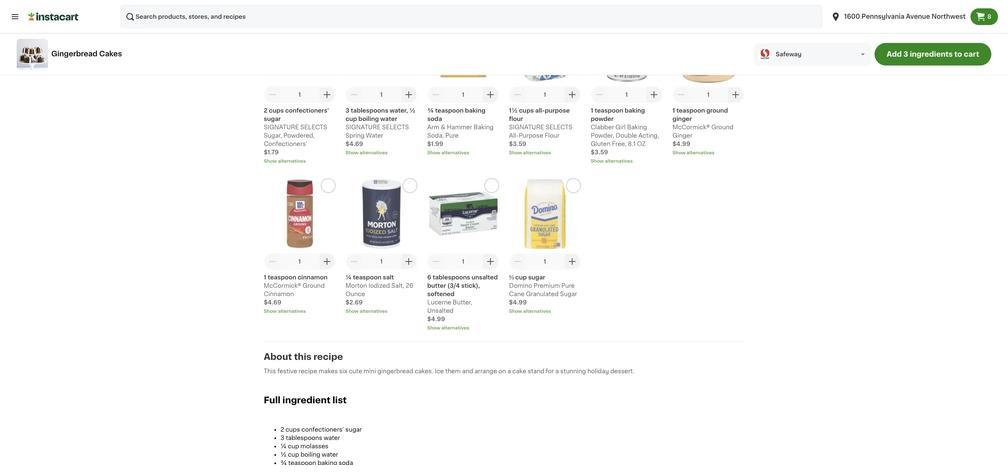 Task type: locate. For each thing, give the bounding box(es) containing it.
decrement quantity image for 2 cups confectioners' sugar
[[267, 90, 277, 100]]

gluten
[[591, 141, 611, 147]]

1 for unsalted
[[462, 259, 465, 264]]

water down the water,
[[380, 116, 397, 122]]

1 vertical spatial tablespoons
[[433, 274, 470, 280]]

teaspoon inside ¼ teaspoon salt morton iodized salt, 26 ounce $2.69 show alternatives
[[353, 274, 382, 280]]

ground down cinnamon
[[303, 283, 325, 289]]

water down 'molasses' at the bottom of page
[[322, 452, 338, 458]]

decrement quantity image up morton
[[349, 256, 359, 267]]

arrange
[[475, 368, 497, 374]]

1 horizontal spatial $4.99
[[509, 299, 527, 305]]

decrement quantity image for 3
[[349, 90, 359, 100]]

mccormick®
[[673, 124, 710, 130], [264, 283, 301, 289]]

1 selects from the left
[[301, 124, 327, 130]]

1 vertical spatial 2
[[281, 427, 284, 433]]

3 inside 3 tablespoons water, ½ cup boiling water signature selects spring water $4.69 show alternatives
[[346, 108, 350, 113]]

and
[[462, 368, 473, 374]]

2 selects from the left
[[382, 124, 409, 130]]

1 horizontal spatial ground
[[712, 124, 734, 130]]

mccormick® inside 1 teaspoon cinnamon mccormick® ground cinnamon $4.69 show alternatives
[[264, 283, 301, 289]]

$4.69 down cinnamon
[[264, 299, 281, 305]]

1 baking from the left
[[474, 124, 494, 130]]

0 vertical spatial $4.69
[[346, 141, 363, 147]]

six
[[339, 368, 348, 374]]

0 vertical spatial ground
[[712, 124, 734, 130]]

double
[[616, 133, 637, 138]]

1 horizontal spatial baking
[[625, 108, 645, 113]]

1 horizontal spatial ¼
[[346, 274, 352, 280]]

increment quantity image for 1 teaspoon baking powder
[[649, 90, 659, 100]]

cups inside 1½ cups all-purpose flour signature selects all-purpose flour $3.59 show alternatives
[[519, 108, 534, 113]]

mccormick® up ginger
[[673, 124, 710, 130]]

0 horizontal spatial ½
[[281, 452, 287, 458]]

holiday
[[588, 368, 609, 374]]

ground
[[707, 108, 728, 113]]

1 horizontal spatial signature
[[346, 124, 381, 130]]

2 horizontal spatial $4.99
[[673, 141, 691, 147]]

¾
[[427, 108, 434, 113]]

0 vertical spatial ¼
[[346, 274, 352, 280]]

recipe up makes
[[314, 352, 343, 361]]

$4.69 down the "spring"
[[346, 141, 363, 147]]

½
[[410, 108, 416, 113], [281, 452, 287, 458]]

0 vertical spatial pure
[[446, 133, 459, 138]]

decrement quantity image up the "spring"
[[349, 90, 359, 100]]

show down $1.99
[[427, 151, 441, 155]]

oz
[[637, 141, 646, 147]]

2 vertical spatial tablespoons
[[286, 435, 322, 441]]

signature up "purpose"
[[509, 124, 544, 130]]

1 for spring
[[380, 92, 383, 98]]

1 baking from the left
[[465, 108, 486, 113]]

show alternatives button down 8.1
[[591, 158, 663, 165]]

confectioners' up powdered,
[[285, 108, 329, 113]]

0 horizontal spatial ground
[[303, 283, 325, 289]]

sugar for 2 cups confectioners' sugar 3 tablespoons water ¼ cup molasses ½ cup boiling water
[[346, 427, 362, 433]]

alternatives down cinnamon
[[278, 309, 306, 314]]

0 vertical spatial tablespoons
[[351, 108, 388, 113]]

$3.59 down 'all-'
[[509, 141, 527, 147]]

sugar down list
[[346, 427, 362, 433]]

2 baking from the left
[[625, 108, 645, 113]]

cakes
[[99, 50, 122, 57]]

6 tablespoons unsalted butter (3/4 stick), softened lucerne butter, unsalted $4.99 show alternatives
[[427, 274, 498, 330]]

decrement quantity image up cinnamon
[[267, 256, 277, 267]]

$3.59
[[509, 141, 527, 147], [591, 149, 608, 155]]

0 horizontal spatial a
[[508, 368, 511, 374]]

confectioners' for selects
[[285, 108, 329, 113]]

1 for acting,
[[626, 92, 628, 98]]

0 horizontal spatial tablespoons
[[286, 435, 322, 441]]

0 vertical spatial mccormick®
[[673, 124, 710, 130]]

teaspoon up ginger
[[677, 108, 705, 113]]

cakes.
[[415, 368, 434, 374]]

1 signature from the left
[[264, 124, 299, 130]]

$1.79
[[264, 149, 279, 155]]

2 horizontal spatial tablespoons
[[433, 274, 470, 280]]

1 vertical spatial $4.69
[[264, 299, 281, 305]]

show alternatives button for double
[[591, 158, 663, 165]]

baking inside ¾ teaspoon baking soda arm & hammer baking soda, pure $1.99 show alternatives
[[465, 108, 486, 113]]

baking
[[474, 124, 494, 130], [627, 124, 647, 130]]

increment quantity image for ¼ teaspoon salt
[[404, 256, 414, 267]]

ingredient
[[283, 396, 331, 405]]

¼
[[346, 274, 352, 280], [281, 443, 287, 449]]

⅔
[[509, 274, 514, 280]]

flour
[[509, 116, 523, 122]]

0 vertical spatial boiling
[[359, 116, 379, 122]]

1 horizontal spatial $3.59
[[591, 149, 608, 155]]

0 horizontal spatial signature
[[264, 124, 299, 130]]

show inside 1 teaspoon cinnamon mccormick® ground cinnamon $4.69 show alternatives
[[264, 309, 277, 314]]

1 vertical spatial confectioners'
[[302, 427, 344, 433]]

sugar inside 2 cups confectioners' sugar 3 tablespoons water ¼ cup molasses ½ cup boiling water
[[346, 427, 362, 433]]

show alternatives button down ginger
[[673, 150, 745, 156]]

ounce
[[346, 291, 365, 297]]

3 signature from the left
[[509, 124, 544, 130]]

decrement quantity image up powder
[[594, 90, 604, 100]]

show alternatives button
[[346, 150, 417, 156], [427, 150, 499, 156], [509, 150, 581, 156], [673, 150, 745, 156], [264, 158, 336, 165], [591, 158, 663, 165], [264, 308, 336, 315], [346, 308, 417, 315], [509, 308, 581, 315], [427, 325, 499, 332]]

$4.69
[[346, 141, 363, 147], [264, 299, 281, 305]]

1 vertical spatial ½
[[281, 452, 287, 458]]

boiling
[[359, 116, 379, 122], [301, 452, 320, 458]]

alternatives down free,
[[605, 159, 633, 163]]

0 vertical spatial ½
[[410, 108, 416, 113]]

1 horizontal spatial a
[[556, 368, 559, 374]]

alternatives inside "1 teaspoon ground ginger mccormick® ground ginger $4.99 show alternatives"
[[687, 151, 715, 155]]

show down $2.69
[[346, 309, 359, 314]]

confectioners' inside 2 cups confectioners' sugar 3 tablespoons water ¼ cup molasses ½ cup boiling water
[[302, 427, 344, 433]]

decrement quantity image up ⅔ at right bottom
[[513, 256, 523, 267]]

¼ left 'molasses' at the bottom of page
[[281, 443, 287, 449]]

girl
[[616, 124, 626, 130]]

ginger
[[673, 116, 692, 122]]

0 vertical spatial water
[[380, 116, 397, 122]]

2 horizontal spatial sugar
[[528, 274, 545, 280]]

decrement quantity image for 6
[[431, 256, 441, 267]]

tablespoons up (3/4
[[433, 274, 470, 280]]

show alternatives button down granulated
[[509, 308, 581, 315]]

confectioners'
[[285, 108, 329, 113], [302, 427, 344, 433]]

show down the "spring"
[[346, 151, 359, 155]]

confectioners' up 'molasses' at the bottom of page
[[302, 427, 344, 433]]

2 horizontal spatial signature
[[509, 124, 544, 130]]

2 up sugar,
[[264, 108, 268, 113]]

alternatives down water
[[360, 151, 388, 155]]

cups up sugar,
[[269, 108, 284, 113]]

cups inside 2 cups confectioners' sugar signature selects sugar, powdered, confectioners' $1.79 show alternatives
[[269, 108, 284, 113]]

$3.59 down gluten in the right of the page
[[591, 149, 608, 155]]

them
[[446, 368, 461, 374]]

2 vertical spatial water
[[322, 452, 338, 458]]

3 selects from the left
[[546, 124, 573, 130]]

2 vertical spatial sugar
[[346, 427, 362, 433]]

decrement quantity image
[[267, 90, 277, 100], [431, 90, 441, 100], [594, 90, 604, 100], [676, 90, 686, 100], [267, 256, 277, 267]]

baking inside 1 teaspoon baking powder clabber girl baking powder, double acting, gluten free, 8.1 oz $3.59 show alternatives
[[625, 108, 645, 113]]

show down unsalted
[[427, 326, 441, 330]]

decrement quantity image up 1½
[[513, 90, 523, 100]]

1 teaspoon ground ginger mccormick® ground ginger $4.99 show alternatives
[[673, 108, 734, 155]]

1 horizontal spatial baking
[[627, 124, 647, 130]]

¼ inside ¼ teaspoon salt morton iodized salt, 26 ounce $2.69 show alternatives
[[346, 274, 352, 280]]

alternatives inside 3 tablespoons water, ½ cup boiling water signature selects spring water $4.69 show alternatives
[[360, 151, 388, 155]]

boiling up water
[[359, 116, 379, 122]]

arm
[[427, 124, 439, 130]]

show alternatives button down the "flour"
[[509, 150, 581, 156]]

1
[[299, 92, 301, 98], [380, 92, 383, 98], [462, 92, 465, 98], [544, 92, 546, 98], [626, 92, 628, 98], [707, 92, 710, 98], [591, 108, 594, 113], [673, 108, 675, 113], [299, 259, 301, 264], [380, 259, 383, 264], [462, 259, 465, 264], [544, 259, 546, 264], [264, 274, 266, 280]]

1 vertical spatial $4.99
[[509, 299, 527, 305]]

Search field
[[120, 5, 823, 28]]

decrement quantity image
[[349, 90, 359, 100], [513, 90, 523, 100], [349, 256, 359, 267], [431, 256, 441, 267], [513, 256, 523, 267]]

product group
[[264, 11, 336, 165], [346, 11, 417, 156], [427, 11, 499, 156], [509, 11, 581, 156], [591, 11, 663, 165], [673, 11, 745, 156], [264, 178, 336, 315], [346, 178, 417, 315], [427, 178, 499, 332], [509, 178, 581, 315]]

acting,
[[639, 133, 659, 138]]

baking
[[465, 108, 486, 113], [625, 108, 645, 113]]

0 vertical spatial sugar
[[264, 116, 281, 122]]

show down ginger
[[673, 151, 686, 155]]

baking up hammer
[[465, 108, 486, 113]]

confectioners' inside 2 cups confectioners' sugar signature selects sugar, powdered, confectioners' $1.79 show alternatives
[[285, 108, 329, 113]]

signature
[[264, 124, 299, 130], [346, 124, 381, 130], [509, 124, 544, 130]]

cup
[[346, 116, 357, 122], [516, 274, 527, 280], [288, 443, 299, 449], [288, 452, 299, 458]]

1 horizontal spatial tablespoons
[[351, 108, 388, 113]]

0 vertical spatial confectioners'
[[285, 108, 329, 113]]

sugar inside 2 cups confectioners' sugar signature selects sugar, powdered, confectioners' $1.79 show alternatives
[[264, 116, 281, 122]]

1 horizontal spatial pure
[[562, 283, 575, 289]]

cups right 1½
[[519, 108, 534, 113]]

2 inside 2 cups confectioners' sugar signature selects sugar, powdered, confectioners' $1.79 show alternatives
[[264, 108, 268, 113]]

a
[[508, 368, 511, 374], [556, 368, 559, 374]]

$1.99
[[427, 141, 443, 147]]

show alternatives button down water
[[346, 150, 417, 156]]

pure inside ⅔ cup sugar domino premium pure cane granulated sugar $4.99 show alternatives
[[562, 283, 575, 289]]

alternatives down unsalted
[[442, 326, 470, 330]]

decrement quantity image up sugar,
[[267, 90, 277, 100]]

1 vertical spatial mccormick®
[[264, 283, 301, 289]]

show inside ¾ teaspoon baking soda arm & hammer baking soda, pure $1.99 show alternatives
[[427, 151, 441, 155]]

alternatives down $1.99
[[442, 151, 470, 155]]

teaspoon up morton
[[353, 274, 382, 280]]

show alternatives button down cinnamon
[[264, 308, 336, 315]]

0 vertical spatial 3
[[904, 51, 909, 58]]

decrement quantity image for 1 teaspoon cinnamon
[[267, 256, 277, 267]]

0 horizontal spatial ¼
[[281, 443, 287, 449]]

cups for 2 cups confectioners' sugar
[[269, 108, 284, 113]]

½ inside 3 tablespoons water, ½ cup boiling water signature selects spring water $4.69 show alternatives
[[410, 108, 416, 113]]

0 horizontal spatial baking
[[474, 124, 494, 130]]

2 horizontal spatial selects
[[546, 124, 573, 130]]

1 vertical spatial ¼
[[281, 443, 287, 449]]

teaspoon for soda
[[435, 108, 464, 113]]

show down the $1.79
[[264, 159, 277, 163]]

tablespoons up water
[[351, 108, 388, 113]]

None search field
[[120, 5, 823, 28]]

show down cane
[[509, 309, 522, 314]]

a right the 'on' at bottom
[[508, 368, 511, 374]]

free,
[[612, 141, 627, 147]]

0 horizontal spatial $4.69
[[264, 299, 281, 305]]

granulated
[[526, 291, 559, 297]]

0 vertical spatial 2
[[264, 108, 268, 113]]

1 vertical spatial pure
[[562, 283, 575, 289]]

show alternatives button down butter,
[[427, 325, 499, 332]]

1 horizontal spatial $4.69
[[346, 141, 363, 147]]

2 horizontal spatial 3
[[904, 51, 909, 58]]

alternatives inside 1 teaspoon baking powder clabber girl baking powder, double acting, gluten free, 8.1 oz $3.59 show alternatives
[[605, 159, 633, 163]]

1 vertical spatial 3
[[346, 108, 350, 113]]

water up 'molasses' at the bottom of page
[[324, 435, 340, 441]]

sugar
[[264, 116, 281, 122], [528, 274, 545, 280], [346, 427, 362, 433]]

show inside "1 teaspoon ground ginger mccormick® ground ginger $4.99 show alternatives"
[[673, 151, 686, 155]]

add 3 ingredients to cart
[[887, 51, 980, 58]]

a right for
[[556, 368, 559, 374]]

sugar for 2 cups confectioners' sugar signature selects sugar, powdered, confectioners' $1.79 show alternatives
[[264, 116, 281, 122]]

show alternatives button down confectioners'
[[264, 158, 336, 165]]

recipe for festive
[[299, 368, 317, 374]]

1 horizontal spatial sugar
[[346, 427, 362, 433]]

cute
[[349, 368, 362, 374]]

pure down hammer
[[446, 133, 459, 138]]

1 vertical spatial $3.59
[[591, 149, 608, 155]]

all-
[[509, 133, 519, 138]]

⅔ cup sugar domino premium pure cane granulated sugar $4.99 show alternatives
[[509, 274, 577, 314]]

2 horizontal spatial cups
[[519, 108, 534, 113]]

decrement quantity image for 1 teaspoon ground ginger
[[676, 90, 686, 100]]

2 baking from the left
[[627, 124, 647, 130]]

0 horizontal spatial $3.59
[[509, 141, 527, 147]]

8.1
[[628, 141, 636, 147]]

selects down the water,
[[382, 124, 409, 130]]

decrement quantity image for ¾ teaspoon baking soda
[[431, 90, 441, 100]]

decrement quantity image for 1½
[[513, 90, 523, 100]]

alternatives down granulated
[[523, 309, 551, 314]]

teaspoon inside 1 teaspoon baking powder clabber girl baking powder, double acting, gluten free, 8.1 oz $3.59 show alternatives
[[595, 108, 624, 113]]

cups down full ingredient list
[[286, 427, 300, 433]]

2 vertical spatial $4.99
[[427, 316, 445, 322]]

teaspoon inside 1 teaspoon cinnamon mccormick® ground cinnamon $4.69 show alternatives
[[268, 274, 296, 280]]

increment quantity image
[[404, 90, 414, 100], [486, 90, 496, 100], [568, 90, 578, 100], [649, 90, 659, 100], [322, 256, 332, 267]]

show alternatives button down iodized
[[346, 308, 417, 315]]

1 vertical spatial water
[[324, 435, 340, 441]]

1 vertical spatial sugar
[[528, 274, 545, 280]]

1 vertical spatial ground
[[303, 283, 325, 289]]

ground down "ground" on the right top of page
[[712, 124, 734, 130]]

alternatives down confectioners'
[[278, 159, 306, 163]]

selects inside 2 cups confectioners' sugar signature selects sugar, powdered, confectioners' $1.79 show alternatives
[[301, 124, 327, 130]]

boiling down 'molasses' at the bottom of page
[[301, 452, 320, 458]]

selects
[[301, 124, 327, 130], [382, 124, 409, 130], [546, 124, 573, 130]]

$4.99 inside ⅔ cup sugar domino premium pure cane granulated sugar $4.99 show alternatives
[[509, 299, 527, 305]]

tablespoons up 'molasses' at the bottom of page
[[286, 435, 322, 441]]

premium
[[534, 283, 560, 289]]

show down gluten in the right of the page
[[591, 159, 604, 163]]

cups inside 2 cups confectioners' sugar 3 tablespoons water ¼ cup molasses ½ cup boiling water
[[286, 427, 300, 433]]

boiling inside 3 tablespoons water, ½ cup boiling water signature selects spring water $4.69 show alternatives
[[359, 116, 379, 122]]

water inside 3 tablespoons water, ½ cup boiling water signature selects spring water $4.69 show alternatives
[[380, 116, 397, 122]]

1 vertical spatial recipe
[[299, 368, 317, 374]]

tablespoons inside 3 tablespoons water, ½ cup boiling water signature selects spring water $4.69 show alternatives
[[351, 108, 388, 113]]

lucerne
[[427, 299, 451, 305]]

teaspoon inside "1 teaspoon ground ginger mccormick® ground ginger $4.99 show alternatives"
[[677, 108, 705, 113]]

3
[[904, 51, 909, 58], [346, 108, 350, 113], [281, 435, 284, 441]]

show alternatives button for alternatives
[[264, 308, 336, 315]]

1 horizontal spatial boiling
[[359, 116, 379, 122]]

sugar up sugar,
[[264, 116, 281, 122]]

mccormick® up cinnamon
[[264, 283, 301, 289]]

0 horizontal spatial selects
[[301, 124, 327, 130]]

tablespoons inside the 6 tablespoons unsalted butter (3/4 stick), softened lucerne butter, unsalted $4.99 show alternatives
[[433, 274, 470, 280]]

teaspoon inside ¾ teaspoon baking soda arm & hammer baking soda, pure $1.99 show alternatives
[[435, 108, 464, 113]]

show alternatives button for soda,
[[427, 150, 499, 156]]

teaspoon up soda
[[435, 108, 464, 113]]

2 1600 pennsylvania avenue northwest button from the left
[[831, 5, 966, 28]]

recipe down about this recipe
[[299, 368, 317, 374]]

$3.59 inside 1 teaspoon baking powder clabber girl baking powder, double acting, gluten free, 8.1 oz $3.59 show alternatives
[[591, 149, 608, 155]]

$4.99 down cane
[[509, 299, 527, 305]]

1 inside 1 teaspoon cinnamon mccormick® ground cinnamon $4.69 show alternatives
[[264, 274, 266, 280]]

0 vertical spatial $3.59
[[509, 141, 527, 147]]

decrement quantity image up ¾
[[431, 90, 441, 100]]

alternatives down "purpose"
[[523, 151, 551, 155]]

increment quantity image
[[322, 90, 332, 100], [731, 90, 741, 100], [404, 256, 414, 267], [486, 256, 496, 267], [568, 256, 578, 267]]

0 horizontal spatial pure
[[446, 133, 459, 138]]

water for confectioners'
[[324, 435, 340, 441]]

show down 'all-'
[[509, 151, 522, 155]]

show inside the 6 tablespoons unsalted butter (3/4 stick), softened lucerne butter, unsalted $4.99 show alternatives
[[427, 326, 441, 330]]

3 inside 2 cups confectioners' sugar 3 tablespoons water ¼ cup molasses ½ cup boiling water
[[281, 435, 284, 441]]

2 down full ingredient list
[[281, 427, 284, 433]]

2 inside 2 cups confectioners' sugar 3 tablespoons water ¼ cup molasses ½ cup boiling water
[[281, 427, 284, 433]]

signature up sugar,
[[264, 124, 299, 130]]

1 horizontal spatial selects
[[382, 124, 409, 130]]

0 vertical spatial $4.99
[[673, 141, 691, 147]]

about
[[264, 352, 292, 361]]

show alternatives button down hammer
[[427, 150, 499, 156]]

ground
[[712, 124, 734, 130], [303, 283, 325, 289]]

teaspoon up cinnamon
[[268, 274, 296, 280]]

sugar,
[[264, 133, 282, 138]]

show alternatives button for $2.69
[[346, 308, 417, 315]]

alternatives inside 1 teaspoon cinnamon mccormick® ground cinnamon $4.69 show alternatives
[[278, 309, 306, 314]]

signature up the "spring"
[[346, 124, 381, 130]]

baking up the girl
[[625, 108, 645, 113]]

0 horizontal spatial $4.99
[[427, 316, 445, 322]]

0 horizontal spatial 2
[[264, 108, 268, 113]]

increment quantity image for ¾ teaspoon baking soda
[[486, 90, 496, 100]]

$4.99 inside the 6 tablespoons unsalted butter (3/4 stick), softened lucerne butter, unsalted $4.99 show alternatives
[[427, 316, 445, 322]]

decrement quantity image up 6 on the left of page
[[431, 256, 441, 267]]

all-
[[535, 108, 545, 113]]

0 horizontal spatial mccormick®
[[264, 283, 301, 289]]

1 horizontal spatial ½
[[410, 108, 416, 113]]

baking for ¾ teaspoon baking soda
[[465, 108, 486, 113]]

1 vertical spatial boiling
[[301, 452, 320, 458]]

tablespoons for (3/4
[[433, 274, 470, 280]]

$4.99 down ginger
[[673, 141, 691, 147]]

0 horizontal spatial cups
[[269, 108, 284, 113]]

mccormick® inside "1 teaspoon ground ginger mccormick® ground ginger $4.99 show alternatives"
[[673, 124, 710, 130]]

selects up powdered,
[[301, 124, 327, 130]]

1 horizontal spatial cups
[[286, 427, 300, 433]]

2 signature from the left
[[346, 124, 381, 130]]

0 horizontal spatial 3
[[281, 435, 284, 441]]

this festive recipe makes six cute mini gingerbread cakes. ice them and arrange on a cake stand for a stunning holiday dessert.
[[264, 368, 635, 374]]

$4.99 down unsalted
[[427, 316, 445, 322]]

alternatives
[[360, 151, 388, 155], [442, 151, 470, 155], [523, 151, 551, 155], [687, 151, 715, 155], [278, 159, 306, 163], [605, 159, 633, 163], [278, 309, 306, 314], [360, 309, 388, 314], [523, 309, 551, 314], [442, 326, 470, 330]]

alternatives inside ¾ teaspoon baking soda arm & hammer baking soda, pure $1.99 show alternatives
[[442, 151, 470, 155]]

alternatives down ginger
[[687, 151, 715, 155]]

0 horizontal spatial baking
[[465, 108, 486, 113]]

baking right hammer
[[474, 124, 494, 130]]

sugar up premium
[[528, 274, 545, 280]]

1 a from the left
[[508, 368, 511, 374]]

1 horizontal spatial mccormick®
[[673, 124, 710, 130]]

increment quantity image for 3 tablespoons water, ½ cup boiling water
[[404, 90, 414, 100]]

pure up sugar
[[562, 283, 575, 289]]

tablespoons
[[351, 108, 388, 113], [433, 274, 470, 280], [286, 435, 322, 441]]

decrement quantity image up ginger
[[676, 90, 686, 100]]

instacart logo image
[[28, 12, 78, 22]]

2 vertical spatial 3
[[281, 435, 284, 441]]

¼ up morton
[[346, 274, 352, 280]]

show alternatives button for confectioners'
[[264, 158, 336, 165]]

decrement quantity image for 1 teaspoon baking powder
[[594, 90, 604, 100]]

teaspoon for powder
[[595, 108, 624, 113]]

0 vertical spatial recipe
[[314, 352, 343, 361]]

1 horizontal spatial 2
[[281, 427, 284, 433]]

baking for 1 teaspoon baking powder
[[625, 108, 645, 113]]

0 horizontal spatial boiling
[[301, 452, 320, 458]]

2 cups confectioners' sugar 3 tablespoons water ¼ cup molasses ½ cup boiling water
[[281, 427, 362, 458]]

alternatives down $2.69
[[360, 309, 388, 314]]

confectioners' for tablespoons
[[302, 427, 344, 433]]

baking up 'double'
[[627, 124, 647, 130]]

0 horizontal spatial sugar
[[264, 116, 281, 122]]

show alternatives button for purpose
[[509, 150, 581, 156]]

selects up the "flour"
[[546, 124, 573, 130]]

show down cinnamon
[[264, 309, 277, 314]]

1 horizontal spatial 3
[[346, 108, 350, 113]]

teaspoon up powder
[[595, 108, 624, 113]]

1 for $4.99
[[544, 259, 546, 264]]

water
[[380, 116, 397, 122], [324, 435, 340, 441], [322, 452, 338, 458]]



Task type: vqa. For each thing, say whether or not it's contained in the screenshot.
the Pet Supplies In-store prices
no



Task type: describe. For each thing, give the bounding box(es) containing it.
ground inside "1 teaspoon ground ginger mccormick® ground ginger $4.99 show alternatives"
[[712, 124, 734, 130]]

add
[[887, 51, 902, 58]]

(3/4
[[448, 283, 460, 289]]

soda,
[[427, 133, 444, 138]]

$4.99 inside "1 teaspoon ground ginger mccormick® ground ginger $4.99 show alternatives"
[[673, 141, 691, 147]]

½ inside 2 cups confectioners' sugar 3 tablespoons water ¼ cup molasses ½ cup boiling water
[[281, 452, 287, 458]]

on
[[499, 368, 506, 374]]

spring
[[346, 133, 365, 138]]

cinnamon
[[298, 274, 328, 280]]

pure inside ¾ teaspoon baking soda arm & hammer baking soda, pure $1.99 show alternatives
[[446, 133, 459, 138]]

¼ inside 2 cups confectioners' sugar 3 tablespoons water ¼ cup molasses ½ cup boiling water
[[281, 443, 287, 449]]

ginger
[[673, 133, 693, 138]]

to
[[955, 51, 963, 58]]

1½
[[509, 108, 518, 113]]

ingredients
[[910, 51, 953, 58]]

selects inside 1½ cups all-purpose flour signature selects all-purpose flour $3.59 show alternatives
[[546, 124, 573, 130]]

show inside 2 cups confectioners' sugar signature selects sugar, powdered, confectioners' $1.79 show alternatives
[[264, 159, 277, 163]]

increment quantity image for 1 teaspoon ground ginger
[[731, 90, 741, 100]]

water,
[[390, 108, 408, 113]]

8
[[988, 14, 992, 20]]

1 for $1.79
[[299, 92, 301, 98]]

2 for 2 cups confectioners' sugar signature selects sugar, powdered, confectioners' $1.79 show alternatives
[[264, 108, 268, 113]]

1600
[[845, 13, 860, 20]]

unsalted
[[472, 274, 498, 280]]

salt
[[383, 274, 394, 280]]

show inside 1½ cups all-purpose flour signature selects all-purpose flour $3.59 show alternatives
[[509, 151, 522, 155]]

baking inside ¾ teaspoon baking soda arm & hammer baking soda, pure $1.99 show alternatives
[[474, 124, 494, 130]]

show alternatives button for butter,
[[427, 325, 499, 332]]

stick),
[[461, 283, 480, 289]]

increment quantity image for 1 teaspoon cinnamon
[[322, 256, 332, 267]]

cane
[[509, 291, 525, 297]]

sugar inside ⅔ cup sugar domino premium pure cane granulated sugar $4.99 show alternatives
[[528, 274, 545, 280]]

soda
[[427, 116, 442, 122]]

hammer
[[447, 124, 472, 130]]

2 a from the left
[[556, 368, 559, 374]]

1 teaspoon cinnamon mccormick® ground cinnamon $4.69 show alternatives
[[264, 274, 328, 314]]

purpose
[[545, 108, 570, 113]]

6
[[427, 274, 431, 280]]

show alternatives button for show
[[673, 150, 745, 156]]

gingerbread cakes
[[51, 50, 122, 57]]

boiling inside 2 cups confectioners' sugar 3 tablespoons water ¼ cup molasses ½ cup boiling water
[[301, 452, 320, 458]]

stunning
[[561, 368, 586, 374]]

increment quantity image for 2 cups confectioners' sugar
[[322, 90, 332, 100]]

avenue
[[906, 13, 931, 20]]

powder
[[591, 116, 614, 122]]

alternatives inside ¼ teaspoon salt morton iodized salt, 26 ounce $2.69 show alternatives
[[360, 309, 388, 314]]

ground inside 1 teaspoon cinnamon mccormick® ground cinnamon $4.69 show alternatives
[[303, 283, 325, 289]]

full ingredient list
[[264, 396, 347, 405]]

cup inside ⅔ cup sugar domino premium pure cane granulated sugar $4.99 show alternatives
[[516, 274, 527, 280]]

tablespoons inside 2 cups confectioners' sugar 3 tablespoons water ¼ cup molasses ½ cup boiling water
[[286, 435, 322, 441]]

1 for alternatives
[[707, 92, 710, 98]]

increment quantity image for ⅔ cup sugar
[[568, 256, 578, 267]]

1 for show
[[380, 259, 383, 264]]

selects inside 3 tablespoons water, ½ cup boiling water signature selects spring water $4.69 show alternatives
[[382, 124, 409, 130]]

morton
[[346, 283, 367, 289]]

add 3 ingredients to cart button
[[875, 43, 992, 66]]

gingerbread
[[51, 50, 97, 57]]

cart
[[964, 51, 980, 58]]

signature inside 1½ cups all-purpose flour signature selects all-purpose flour $3.59 show alternatives
[[509, 124, 544, 130]]

¾ teaspoon baking soda arm & hammer baking soda, pure $1.99 show alternatives
[[427, 108, 494, 155]]

festive
[[278, 368, 297, 374]]

northwest
[[932, 13, 966, 20]]

teaspoon for mccormick®
[[268, 274, 296, 280]]

dessert.
[[611, 368, 635, 374]]

decrement quantity image for ⅔
[[513, 256, 523, 267]]

tablespoons for cup
[[351, 108, 388, 113]]

$2.69
[[346, 299, 363, 305]]

1 for flour
[[544, 92, 546, 98]]

1 for pure
[[462, 92, 465, 98]]

iodized
[[369, 283, 390, 289]]

2 for 2 cups confectioners' sugar 3 tablespoons water ¼ cup molasses ½ cup boiling water
[[281, 427, 284, 433]]

increment quantity image for 6 tablespoons unsalted butter (3/4 stick), softened
[[486, 256, 496, 267]]

1 inside "1 teaspoon ground ginger mccormick® ground ginger $4.99 show alternatives"
[[673, 108, 675, 113]]

recipe for this
[[314, 352, 343, 361]]

show alternatives button for sugar
[[509, 308, 581, 315]]

&
[[441, 124, 446, 130]]

purpose
[[519, 133, 543, 138]]

full
[[264, 396, 281, 405]]

safeway image
[[758, 47, 773, 62]]

teaspoon for ginger
[[677, 108, 705, 113]]

show inside 1 teaspoon baking powder clabber girl baking powder, double acting, gluten free, 8.1 oz $3.59 show alternatives
[[591, 159, 604, 163]]

water
[[366, 133, 383, 138]]

3 inside button
[[904, 51, 909, 58]]

this
[[294, 352, 312, 361]]

this
[[264, 368, 276, 374]]

show alternatives button for selects
[[346, 150, 417, 156]]

signature inside 2 cups confectioners' sugar signature selects sugar, powdered, confectioners' $1.79 show alternatives
[[264, 124, 299, 130]]

8 button
[[971, 8, 999, 25]]

signature inside 3 tablespoons water, ½ cup boiling water signature selects spring water $4.69 show alternatives
[[346, 124, 381, 130]]

$4.69 inside 1 teaspoon cinnamon mccormick® ground cinnamon $4.69 show alternatives
[[264, 299, 281, 305]]

alternatives inside 1½ cups all-purpose flour signature selects all-purpose flour $3.59 show alternatives
[[523, 151, 551, 155]]

about this recipe
[[264, 352, 343, 361]]

confectioners'
[[264, 141, 308, 147]]

cups for 1½ cups all-purpose flour
[[519, 108, 534, 113]]

sugar
[[560, 291, 577, 297]]

teaspoon for morton
[[353, 274, 382, 280]]

cup inside 3 tablespoons water, ½ cup boiling water signature selects spring water $4.69 show alternatives
[[346, 116, 357, 122]]

clabber
[[591, 124, 614, 130]]

decrement quantity image for ¼
[[349, 256, 359, 267]]

ice
[[435, 368, 444, 374]]

butter,
[[453, 299, 473, 305]]

mini
[[364, 368, 376, 374]]

alternatives inside ⅔ cup sugar domino premium pure cane granulated sugar $4.99 show alternatives
[[523, 309, 551, 314]]

show inside ⅔ cup sugar domino premium pure cane granulated sugar $4.99 show alternatives
[[509, 309, 522, 314]]

$3.59 inside 1½ cups all-purpose flour signature selects all-purpose flour $3.59 show alternatives
[[509, 141, 527, 147]]

water for water,
[[380, 116, 397, 122]]

baking inside 1 teaspoon baking powder clabber girl baking powder, double acting, gluten free, 8.1 oz $3.59 show alternatives
[[627, 124, 647, 130]]

3 tablespoons water, ½ cup boiling water signature selects spring water $4.69 show alternatives
[[346, 108, 416, 155]]

1½ cups all-purpose flour signature selects all-purpose flour $3.59 show alternatives
[[509, 108, 573, 155]]

cake
[[513, 368, 527, 374]]

butter
[[427, 283, 446, 289]]

show inside ¼ teaspoon salt morton iodized salt, 26 ounce $2.69 show alternatives
[[346, 309, 359, 314]]

$4.69 inside 3 tablespoons water, ½ cup boiling water signature selects spring water $4.69 show alternatives
[[346, 141, 363, 147]]

molasses
[[301, 443, 329, 449]]

alternatives inside the 6 tablespoons unsalted butter (3/4 stick), softened lucerne butter, unsalted $4.99 show alternatives
[[442, 326, 470, 330]]

pennsylvania
[[862, 13, 905, 20]]

stand
[[528, 368, 545, 374]]

increment quantity image for 1½ cups all-purpose flour
[[568, 90, 578, 100]]

safeway button
[[755, 43, 872, 66]]

alternatives inside 2 cups confectioners' sugar signature selects sugar, powdered, confectioners' $1.79 show alternatives
[[278, 159, 306, 163]]

2 cups confectioners' sugar signature selects sugar, powdered, confectioners' $1.79 show alternatives
[[264, 108, 329, 163]]

makes
[[319, 368, 338, 374]]

cinnamon
[[264, 291, 294, 297]]

for
[[546, 368, 554, 374]]

softened
[[427, 291, 455, 297]]

show inside 3 tablespoons water, ½ cup boiling water signature selects spring water $4.69 show alternatives
[[346, 151, 359, 155]]

powder,
[[591, 133, 615, 138]]

unsalted
[[427, 308, 454, 314]]

1 inside 1 teaspoon baking powder clabber girl baking powder, double acting, gluten free, 8.1 oz $3.59 show alternatives
[[591, 108, 594, 113]]

safeway
[[776, 51, 802, 57]]

1 1600 pennsylvania avenue northwest button from the left
[[826, 5, 971, 28]]

list
[[333, 396, 347, 405]]

flour
[[545, 133, 560, 138]]

1 teaspoon baking powder clabber girl baking powder, double acting, gluten free, 8.1 oz $3.59 show alternatives
[[591, 108, 659, 163]]

salt,
[[392, 283, 404, 289]]

¼ teaspoon salt morton iodized salt, 26 ounce $2.69 show alternatives
[[346, 274, 413, 314]]



